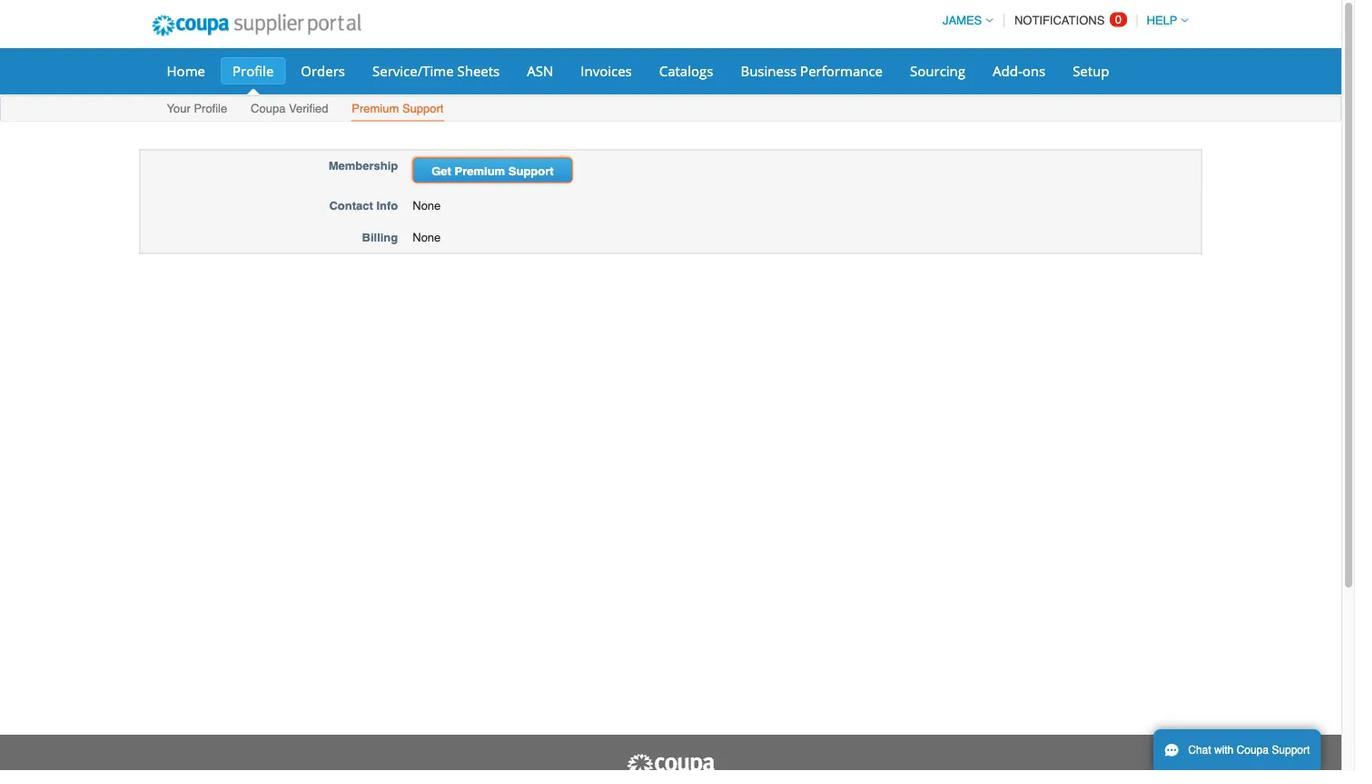 Task type: vqa. For each thing, say whether or not it's contained in the screenshot.
Home
yes



Task type: describe. For each thing, give the bounding box(es) containing it.
support inside premium support link
[[402, 102, 444, 115]]

chat
[[1188, 744, 1211, 757]]

premium support link
[[351, 98, 445, 121]]

james link
[[935, 14, 993, 27]]

business performance link
[[729, 57, 895, 84]]

0 vertical spatial coupa
[[251, 102, 286, 115]]

your profile
[[167, 102, 227, 115]]

asn link
[[515, 57, 565, 84]]

verified
[[289, 102, 328, 115]]

membership get premium support
[[329, 159, 554, 178]]

setup
[[1073, 61, 1110, 80]]

orders
[[301, 61, 345, 80]]

1 vertical spatial profile
[[194, 102, 227, 115]]

support for chat
[[1272, 744, 1310, 757]]

add-ons link
[[981, 57, 1057, 84]]

billing
[[362, 230, 398, 244]]

orders link
[[289, 57, 357, 84]]

0 horizontal spatial coupa supplier portal image
[[139, 3, 373, 48]]

invoices
[[581, 61, 632, 80]]

business
[[741, 61, 797, 80]]

your profile link
[[166, 98, 228, 121]]

support for membership
[[508, 164, 554, 178]]

service/time sheets
[[372, 61, 500, 80]]

catalogs link
[[647, 57, 725, 84]]

home
[[167, 61, 205, 80]]

1 horizontal spatial profile
[[233, 61, 274, 80]]

premium inside membership get premium support
[[455, 164, 505, 178]]

james
[[943, 14, 982, 27]]

with
[[1214, 744, 1234, 757]]

1 horizontal spatial coupa supplier portal image
[[625, 753, 716, 771]]

help link
[[1139, 14, 1189, 27]]

performance
[[800, 61, 883, 80]]

invoices link
[[569, 57, 644, 84]]

navigation containing notifications 0
[[935, 3, 1189, 38]]

get premium support button
[[413, 158, 573, 183]]

chat with coupa support button
[[1154, 729, 1321, 771]]

none for contact info
[[413, 199, 441, 213]]

notifications
[[1015, 14, 1105, 27]]



Task type: locate. For each thing, give the bounding box(es) containing it.
coupa left verified
[[251, 102, 286, 115]]

0 vertical spatial profile
[[233, 61, 274, 80]]

0 horizontal spatial support
[[402, 102, 444, 115]]

coupa right with
[[1237, 744, 1269, 757]]

2 vertical spatial support
[[1272, 744, 1310, 757]]

add-
[[993, 61, 1023, 80]]

sheets
[[457, 61, 500, 80]]

0 vertical spatial premium
[[352, 102, 399, 115]]

1 vertical spatial coupa
[[1237, 744, 1269, 757]]

none
[[413, 199, 441, 213], [413, 230, 441, 244]]

2 none from the top
[[413, 230, 441, 244]]

contact info
[[329, 199, 398, 213]]

0 vertical spatial none
[[413, 199, 441, 213]]

1 vertical spatial none
[[413, 230, 441, 244]]

ons
[[1023, 61, 1046, 80]]

profile up coupa verified
[[233, 61, 274, 80]]

profile link
[[221, 57, 285, 84]]

coupa verified
[[251, 102, 328, 115]]

setup link
[[1061, 57, 1121, 84]]

premium
[[352, 102, 399, 115], [455, 164, 505, 178]]

coupa verified link
[[250, 98, 329, 121]]

notifications 0
[[1015, 13, 1122, 27]]

1 horizontal spatial premium
[[455, 164, 505, 178]]

0 vertical spatial support
[[402, 102, 444, 115]]

support inside chat with coupa support button
[[1272, 744, 1310, 757]]

support right get
[[508, 164, 554, 178]]

coupa inside button
[[1237, 744, 1269, 757]]

service/time sheets link
[[361, 57, 512, 84]]

your
[[167, 102, 191, 115]]

support inside membership get premium support
[[508, 164, 554, 178]]

chat with coupa support
[[1188, 744, 1310, 757]]

premium support
[[352, 102, 444, 115]]

support
[[402, 102, 444, 115], [508, 164, 554, 178], [1272, 744, 1310, 757]]

0 horizontal spatial profile
[[194, 102, 227, 115]]

catalogs
[[659, 61, 713, 80]]

profile
[[233, 61, 274, 80], [194, 102, 227, 115]]

2 horizontal spatial support
[[1272, 744, 1310, 757]]

info
[[376, 199, 398, 213]]

1 horizontal spatial support
[[508, 164, 554, 178]]

none right billing on the left top of the page
[[413, 230, 441, 244]]

none down get
[[413, 199, 441, 213]]

1 vertical spatial coupa supplier portal image
[[625, 753, 716, 771]]

support down service/time
[[402, 102, 444, 115]]

0 horizontal spatial coupa
[[251, 102, 286, 115]]

0 horizontal spatial premium
[[352, 102, 399, 115]]

service/time
[[372, 61, 454, 80]]

coupa
[[251, 102, 286, 115], [1237, 744, 1269, 757]]

navigation
[[935, 3, 1189, 38]]

asn
[[527, 61, 553, 80]]

0
[[1115, 13, 1122, 26]]

contact
[[329, 199, 373, 213]]

premium right get
[[455, 164, 505, 178]]

add-ons
[[993, 61, 1046, 80]]

help
[[1147, 14, 1178, 27]]

coupa supplier portal image
[[139, 3, 373, 48], [625, 753, 716, 771]]

sourcing link
[[898, 57, 977, 84]]

premium inside premium support link
[[352, 102, 399, 115]]

none for billing
[[413, 230, 441, 244]]

1 horizontal spatial coupa
[[1237, 744, 1269, 757]]

premium down service/time
[[352, 102, 399, 115]]

home link
[[155, 57, 217, 84]]

membership
[[329, 159, 398, 173]]

get
[[432, 164, 451, 178]]

0 vertical spatial coupa supplier portal image
[[139, 3, 373, 48]]

profile right your
[[194, 102, 227, 115]]

1 none from the top
[[413, 199, 441, 213]]

business performance
[[741, 61, 883, 80]]

support right with
[[1272, 744, 1310, 757]]

sourcing
[[910, 61, 966, 80]]

1 vertical spatial support
[[508, 164, 554, 178]]

1 vertical spatial premium
[[455, 164, 505, 178]]



